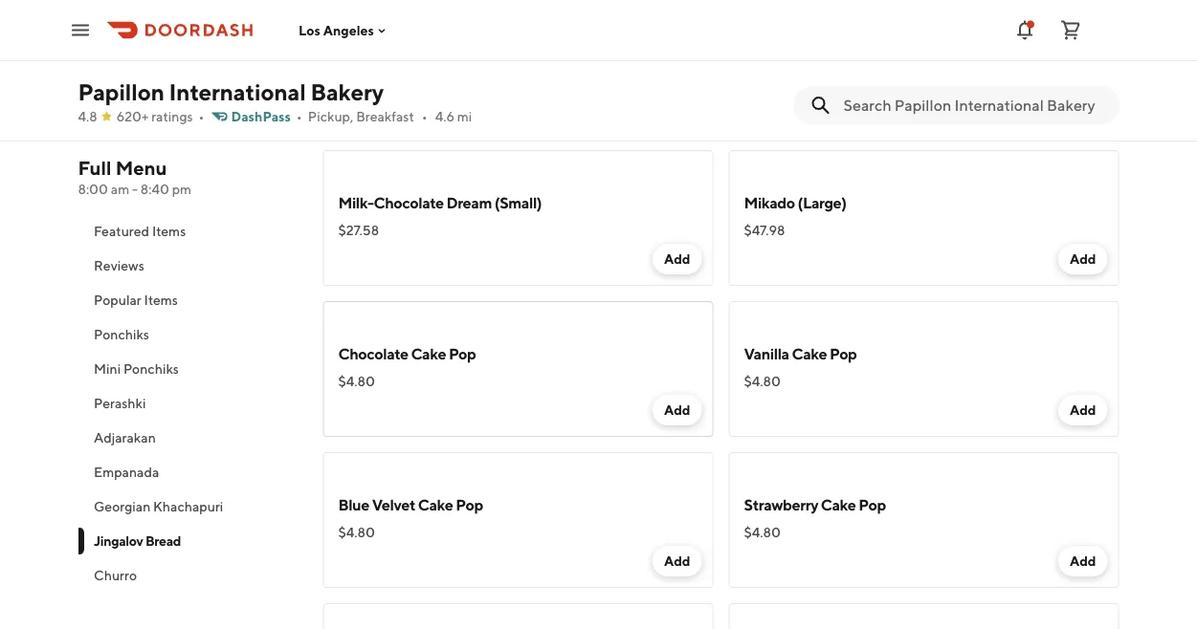 Task type: describe. For each thing, give the bounding box(es) containing it.
chocolate for milk-chocolate dream (small)
[[374, 194, 444, 212]]

add button for mikado (large)
[[1058, 244, 1108, 275]]

georgian khachapuri button
[[78, 490, 300, 524]]

dashpass •
[[231, 109, 302, 124]]

• for 620+ ratings •
[[199, 109, 204, 124]]

adjarakan
[[93, 430, 155, 446]]

1 vertical spatial (large)
[[798, 194, 847, 212]]

papillon international bakery
[[78, 78, 384, 105]]

velvet for red
[[369, 43, 412, 61]]

1 horizontal spatial (large)
[[900, 43, 949, 61]]

chocolate for milk-chocolate dream (large)
[[779, 43, 849, 61]]

add button for vanilla cake pop
[[1058, 395, 1108, 426]]

2 vertical spatial chocolate
[[338, 345, 408, 363]]

empanada
[[93, 465, 159, 480]]

pm
[[172, 181, 192, 197]]

popular
[[93, 292, 141, 308]]

ratings
[[151, 109, 193, 124]]

$4.80 for red
[[338, 71, 375, 87]]

bread
[[145, 533, 180, 549]]

red velvet cake pop
[[338, 43, 480, 61]]

pop for chocolate cake pop
[[449, 345, 476, 363]]

mini
[[93, 361, 120, 377]]

add for chocolate cake pop
[[664, 402, 690, 418]]

add button for chocolate cake pop
[[653, 395, 702, 426]]

los angeles
[[299, 22, 374, 38]]

menu
[[115, 157, 167, 179]]

milk-chocolate dream (small)
[[338, 194, 542, 212]]

4.6
[[435, 109, 455, 124]]

add for mikado (large)
[[1070, 251, 1096, 267]]

dream for (large)
[[852, 43, 898, 61]]

popular items button
[[78, 283, 300, 318]]

620+
[[116, 109, 149, 124]]

strawberry
[[744, 496, 818, 514]]

jingalov bread
[[93, 533, 180, 549]]

add button for strawberry cake pop
[[1058, 546, 1108, 577]]

items for popular items
[[144, 292, 177, 308]]

add for vanilla cake pop
[[1070, 402, 1096, 418]]

-
[[132, 181, 138, 197]]

8:40
[[140, 181, 169, 197]]

add button for milk-chocolate dream (small)
[[653, 244, 702, 275]]

vanilla cake pop
[[744, 345, 857, 363]]

georgian khachapuri
[[93, 499, 223, 515]]

breakfast
[[356, 109, 414, 124]]

pop for strawberry cake pop
[[859, 496, 886, 514]]

8:00
[[78, 181, 108, 197]]

reviews
[[93, 258, 144, 274]]

empanada button
[[78, 456, 300, 490]]

pickup,
[[308, 109, 353, 124]]

churro
[[93, 568, 136, 584]]

ponchiks inside button
[[123, 361, 178, 377]]

adjarakan button
[[78, 421, 300, 456]]

4.8
[[78, 109, 97, 124]]

pickup, breakfast • 4.6 mi
[[308, 109, 472, 124]]

cake for vanilla
[[792, 345, 827, 363]]

items for featured items
[[152, 223, 185, 239]]

reviews button
[[78, 249, 300, 283]]

featured items
[[93, 223, 185, 239]]

chocolate cake pop
[[338, 345, 476, 363]]

vanilla
[[744, 345, 789, 363]]

dream for (small)
[[446, 194, 492, 212]]



Task type: vqa. For each thing, say whether or not it's contained in the screenshot.
& to the right
no



Task type: locate. For each thing, give the bounding box(es) containing it.
(large) right 'mikado'
[[798, 194, 847, 212]]

featured
[[93, 223, 149, 239]]

jingalov
[[93, 533, 143, 549]]

• for pickup, breakfast • 4.6 mi
[[422, 109, 427, 124]]

(small)
[[495, 194, 542, 212]]

$4.80 for blue
[[338, 525, 375, 541]]

• left 4.6
[[422, 109, 427, 124]]

$4.80 for strawberry
[[744, 525, 781, 541]]

ponchiks
[[93, 327, 149, 343], [123, 361, 178, 377]]

0 vertical spatial velvet
[[369, 43, 412, 61]]

velvet
[[369, 43, 412, 61], [372, 496, 415, 514]]

los angeles button
[[299, 22, 389, 38]]

perashki
[[93, 396, 145, 411]]

•
[[199, 109, 204, 124], [297, 109, 302, 124], [422, 109, 427, 124]]

papillon
[[78, 78, 164, 105]]

items inside button
[[144, 292, 177, 308]]

0 vertical spatial items
[[152, 223, 185, 239]]

featured items button
[[78, 214, 300, 249]]

$4.80 down vanilla
[[744, 374, 781, 389]]

red
[[338, 43, 366, 61]]

cake
[[415, 43, 450, 61], [411, 345, 446, 363], [792, 345, 827, 363], [418, 496, 453, 514], [821, 496, 856, 514]]

Item Search search field
[[844, 95, 1104, 116]]

$4.80 for chocolate
[[338, 374, 375, 389]]

churro button
[[78, 559, 300, 593]]

full
[[78, 157, 112, 179]]

ponchiks down popular
[[93, 327, 149, 343]]

add for milk-chocolate dream (small)
[[664, 251, 690, 267]]

notification bell image
[[1013, 19, 1036, 42]]

milk- for milk-chocolate dream (small)
[[338, 194, 374, 212]]

perashki button
[[78, 387, 300, 421]]

0 horizontal spatial •
[[199, 109, 204, 124]]

popular items
[[93, 292, 177, 308]]

add for blue velvet cake pop
[[664, 554, 690, 569]]

$4.80 down the strawberry
[[744, 525, 781, 541]]

bakery
[[310, 78, 384, 105]]

milk- for milk-chocolate dream (large)
[[744, 43, 779, 61]]

1 • from the left
[[199, 109, 204, 124]]

velvet for blue
[[372, 496, 415, 514]]

0 vertical spatial milk-
[[744, 43, 779, 61]]

0 vertical spatial ponchiks
[[93, 327, 149, 343]]

georgian
[[93, 499, 150, 515]]

$4.80 down chocolate cake pop
[[338, 374, 375, 389]]

open menu image
[[69, 19, 92, 42]]

items
[[152, 223, 185, 239], [144, 292, 177, 308]]

0 horizontal spatial dream
[[446, 194, 492, 212]]

items up reviews 'button'
[[152, 223, 185, 239]]

0 horizontal spatial milk-
[[338, 194, 374, 212]]

1 vertical spatial milk-
[[338, 194, 374, 212]]

velvet right red
[[369, 43, 412, 61]]

(large) up item search search field
[[900, 43, 949, 61]]

velvet right blue
[[372, 496, 415, 514]]

1 horizontal spatial •
[[297, 109, 302, 124]]

add button
[[1058, 93, 1108, 123], [653, 244, 702, 275], [1058, 244, 1108, 275], [653, 395, 702, 426], [1058, 395, 1108, 426], [653, 546, 702, 577], [1058, 546, 1108, 577]]

1 vertical spatial velvet
[[372, 496, 415, 514]]

los
[[299, 22, 320, 38]]

ponchiks right mini
[[123, 361, 178, 377]]

1 vertical spatial items
[[144, 292, 177, 308]]

mikado
[[744, 194, 795, 212]]

620+ ratings •
[[116, 109, 204, 124]]

1 vertical spatial chocolate
[[374, 194, 444, 212]]

strawberry cake pop
[[744, 496, 886, 514]]

chocolate
[[779, 43, 849, 61], [374, 194, 444, 212], [338, 345, 408, 363]]

1 vertical spatial dream
[[446, 194, 492, 212]]

mikado (large)
[[744, 194, 847, 212]]

angeles
[[323, 22, 374, 38]]

ponchiks inside 'button'
[[93, 327, 149, 343]]

am
[[111, 181, 129, 197]]

add for strawberry cake pop
[[1070, 554, 1096, 569]]

pop
[[453, 43, 480, 61], [449, 345, 476, 363], [830, 345, 857, 363], [456, 496, 483, 514], [859, 496, 886, 514]]

cake for strawberry
[[821, 496, 856, 514]]

milk-
[[744, 43, 779, 61], [338, 194, 374, 212]]

$4.80 down red
[[338, 71, 375, 87]]

add button for blue velvet cake pop
[[653, 546, 702, 577]]

$47.98
[[744, 222, 785, 238]]

blue velvet cake pop
[[338, 496, 483, 514]]

cake for chocolate
[[411, 345, 446, 363]]

$27.58
[[338, 222, 379, 238]]

(large)
[[900, 43, 949, 61], [798, 194, 847, 212]]

0 vertical spatial dream
[[852, 43, 898, 61]]

1 horizontal spatial milk-
[[744, 43, 779, 61]]

pop for vanilla cake pop
[[830, 345, 857, 363]]

• left pickup,
[[297, 109, 302, 124]]

2 • from the left
[[297, 109, 302, 124]]

blue
[[338, 496, 369, 514]]

$4.80 down blue
[[338, 525, 375, 541]]

2 horizontal spatial •
[[422, 109, 427, 124]]

0 vertical spatial chocolate
[[779, 43, 849, 61]]

khachapuri
[[153, 499, 223, 515]]

items right popular
[[144, 292, 177, 308]]

$4.80 for vanilla
[[744, 374, 781, 389]]

dashpass
[[231, 109, 291, 124]]

mini ponchiks button
[[78, 352, 300, 387]]

• right ratings on the top left of the page
[[199, 109, 204, 124]]

0 vertical spatial (large)
[[900, 43, 949, 61]]

milk-chocolate dream (large)
[[744, 43, 949, 61]]

international
[[169, 78, 306, 105]]

0 items, open order cart image
[[1059, 19, 1082, 42]]

1 horizontal spatial dream
[[852, 43, 898, 61]]

ponchiks button
[[78, 318, 300, 352]]

full menu 8:00 am - 8:40 pm
[[78, 157, 192, 197]]

0 horizontal spatial (large)
[[798, 194, 847, 212]]

mi
[[457, 109, 472, 124]]

mini ponchiks
[[93, 361, 178, 377]]

add
[[1070, 100, 1096, 116], [664, 251, 690, 267], [1070, 251, 1096, 267], [664, 402, 690, 418], [1070, 402, 1096, 418], [664, 554, 690, 569], [1070, 554, 1096, 569]]

dream
[[852, 43, 898, 61], [446, 194, 492, 212]]

items inside button
[[152, 223, 185, 239]]

$4.80
[[338, 71, 375, 87], [338, 374, 375, 389], [744, 374, 781, 389], [338, 525, 375, 541], [744, 525, 781, 541]]

3 • from the left
[[422, 109, 427, 124]]

1 vertical spatial ponchiks
[[123, 361, 178, 377]]



